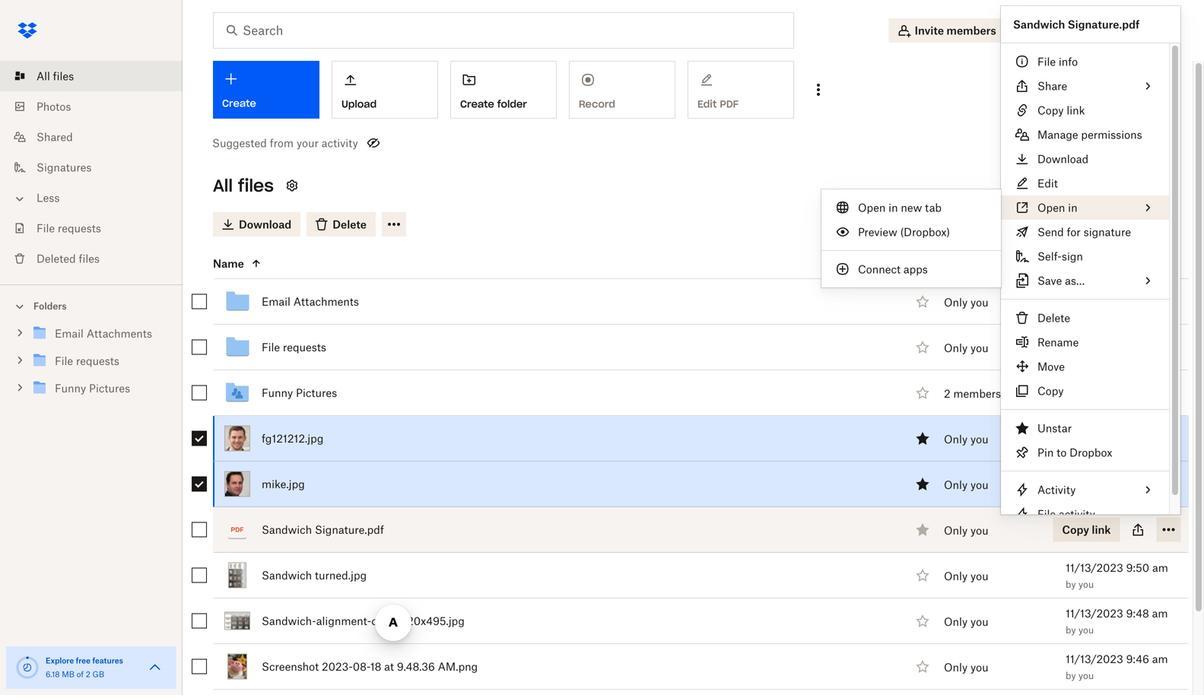Task type: describe. For each thing, give the bounding box(es) containing it.
signatures link
[[12, 152, 183, 183]]

add to starred image for 11/13/2023 9:46 am
[[914, 658, 932, 676]]

less image
[[12, 191, 27, 207]]

rename menu item
[[1002, 330, 1170, 355]]

only inside name mike.jpg, modified 11/13/2023 9:48 am, element
[[945, 479, 968, 492]]

download
[[1038, 153, 1089, 166]]

preview
[[859, 226, 898, 239]]

preview (dropbox)
[[859, 226, 951, 239]]

save as…
[[1038, 274, 1086, 287]]

activity menu item
[[1002, 478, 1170, 502]]

mb
[[62, 670, 75, 680]]

1 vertical spatial files
[[238, 175, 274, 196]]

shared
[[37, 131, 73, 143]]

sandwich turned.jpg link
[[262, 567, 367, 585]]

send for signature
[[1038, 226, 1132, 239]]

1 vertical spatial all
[[213, 175, 233, 196]]

by inside name mike.jpg, modified 11/13/2023 9:48 am, element
[[1066, 488, 1077, 499]]

alignment-
[[316, 615, 372, 628]]

/mike.jpg image
[[225, 472, 250, 497]]

only you button inside name mike.jpg, modified 11/13/2023 9:48 am, element
[[945, 477, 989, 494]]

9:48 for mike.jpg
[[1127, 470, 1150, 483]]

copy link
[[1038, 104, 1086, 117]]

2 members button
[[945, 385, 1002, 402]]

name
[[213, 257, 244, 270]]

/sandwich turned.jpg image
[[228, 563, 247, 589]]

edit menu item
[[1002, 171, 1170, 196]]

remove from starred image for 11/13/2023 9:58 am
[[914, 521, 932, 539]]

only for turned.jpg
[[945, 570, 968, 583]]

name file requests, modified 12/14/2023 4:10 pm, element
[[180, 325, 1190, 371]]

pin to dropbox menu item
[[1002, 441, 1170, 465]]

file inside table
[[262, 341, 280, 354]]

at
[[385, 661, 394, 674]]

2 am from the top
[[1153, 470, 1169, 483]]

free
[[76, 656, 91, 666]]

sandwich signature.pdf link
[[262, 521, 384, 539]]

only you for turned.jpg
[[945, 570, 989, 583]]

chart-
[[372, 615, 402, 628]]

remove from starred image
[[914, 430, 932, 448]]

explore
[[46, 656, 74, 666]]

save as… menu item
[[1002, 269, 1170, 293]]

signature
[[1084, 226, 1132, 239]]

preview (dropbox) menu item
[[822, 220, 1002, 244]]

create folder
[[460, 98, 527, 110]]

copy for copy link
[[1038, 104, 1065, 117]]

you inside 11/13/2023 9:58 am by you
[[1079, 534, 1095, 545]]

only you inside name mike.jpg, modified 11/13/2023 9:48 am, element
[[945, 479, 989, 492]]

2023-
[[322, 661, 353, 674]]

file left info
[[1038, 55, 1057, 68]]

you inside 'name email attachments, modified 11/13/2023 10:24 am,' element
[[971, 296, 989, 309]]

turned.jpg
[[315, 569, 367, 582]]

sandwich for sandwich signature.pdf
[[262, 524, 312, 537]]

9:50
[[1127, 562, 1150, 575]]

sandwich turned.jpg
[[262, 569, 367, 582]]

only for signature.pdf
[[945, 524, 968, 537]]

access
[[992, 257, 1027, 270]]

pin
[[1038, 446, 1054, 459]]

funny pictures link
[[262, 384, 337, 402]]

link
[[1067, 104, 1086, 117]]

modified button
[[1066, 255, 1151, 273]]

by for turned.jpg
[[1066, 579, 1077, 591]]

move
[[1038, 360, 1066, 373]]

file activity menu item
[[1002, 502, 1170, 527]]

0 horizontal spatial file requests link
[[12, 213, 183, 244]]

by inside name fg121212.jpg, modified 11/13/2023 9:48 am, element
[[1066, 442, 1077, 454]]

requests inside table
[[283, 341, 326, 354]]

am for turned.jpg
[[1153, 562, 1169, 575]]

unstar
[[1038, 422, 1073, 435]]

only you button for 2023-
[[945, 659, 989, 676]]

pin to dropbox
[[1038, 446, 1113, 459]]

-- for attachments
[[1066, 295, 1075, 308]]

18
[[370, 661, 382, 674]]

as…
[[1066, 274, 1086, 287]]

only for requests
[[945, 342, 968, 355]]

all files link
[[12, 61, 183, 91]]

copy menu item
[[1002, 379, 1170, 403]]

file requests inside table
[[262, 341, 326, 354]]

add to starred image for 11/13/2023 9:48 am
[[914, 612, 932, 631]]

11/13/2023 9:50 am by you
[[1066, 562, 1169, 591]]

fg121212.jpg link
[[262, 430, 324, 448]]

only you for signature.pdf
[[945, 524, 989, 537]]

fg121212.jpg
[[262, 432, 324, 445]]

info
[[1059, 55, 1079, 68]]

quota usage element
[[15, 656, 40, 680]]

0 vertical spatial sandwich
[[1014, 18, 1066, 31]]

manage permissions
[[1038, 128, 1143, 141]]

folders
[[33, 301, 67, 312]]

name sandwich signature.pdf, modified 11/13/2023 9:58 am, element
[[180, 508, 1190, 553]]

photos
[[37, 100, 71, 113]]

delete menu item
[[1002, 306, 1170, 330]]

email attachments link
[[262, 293, 359, 311]]

am.png
[[438, 661, 478, 674]]

only you button inside name fg121212.jpg, modified 11/13/2023 9:48 am, element
[[945, 431, 989, 448]]

edit
[[1038, 177, 1059, 190]]

9:48 for fg121212.jpg
[[1127, 425, 1150, 438]]

11/13/2023 9:58 am by you
[[1066, 516, 1169, 545]]

dropbox image
[[12, 15, 43, 46]]

only you button for alignment-
[[945, 614, 989, 631]]

2 members
[[945, 387, 1002, 400]]

deleted
[[37, 252, 76, 265]]

add to starred image for file requests
[[914, 338, 932, 357]]

files for all files link
[[53, 70, 74, 83]]

in for open in new tab
[[889, 201, 899, 214]]

name sandwich turned.jpg, modified 11/13/2023 9:50 am, element
[[180, 553, 1190, 599]]

files for deleted files link
[[79, 252, 100, 265]]

who can access
[[945, 257, 1027, 270]]

11/13/2023 9:46 am by you
[[1066, 653, 1169, 682]]

am for alignment-
[[1153, 607, 1169, 620]]

features
[[92, 656, 123, 666]]

selected
[[1067, 219, 1111, 232]]

dropbox
[[1070, 446, 1113, 459]]

from
[[270, 137, 294, 150]]

9:46
[[1127, 653, 1150, 666]]

11/13/2023 9:48 am by you for sandwich-alignment-chart-720x495.jpg
[[1066, 607, 1169, 636]]

11/13/2023 9:48 am by you for fg121212.jpg
[[1066, 425, 1169, 454]]

only for alignment-
[[945, 616, 968, 629]]

/sandwich alignment chart 720x495.jpg image
[[225, 612, 250, 631]]

send for signature menu item
[[1002, 220, 1170, 244]]

self-sign menu item
[[1002, 244, 1170, 269]]

am for signature.pdf
[[1153, 516, 1169, 529]]

sandwich signature.pdf inside name sandwich signature.pdf, modified 11/13/2023 9:58 am, element
[[262, 524, 384, 537]]

funny pictures
[[262, 387, 337, 400]]

1 11/13/2023 from the top
[[1066, 425, 1124, 438]]

name email attachments, modified 11/13/2023 10:24 am, element
[[180, 279, 1190, 325]]

only you button for attachments
[[945, 294, 989, 311]]

sandwich-alignment-chart-720x495.jpg link
[[262, 612, 465, 631]]

name screenshot 2023-08-18 at 9.48.36 am.png, modified 11/13/2023 9:46 am, element
[[180, 645, 1190, 690]]

08-
[[353, 661, 370, 674]]

open for open in new tab
[[859, 201, 886, 214]]

-- for requests
[[1066, 341, 1075, 354]]

all files inside "list item"
[[37, 70, 74, 83]]

(dropbox)
[[901, 226, 951, 239]]



Task type: vqa. For each thing, say whether or not it's contained in the screenshot.
2nd recommended image from the bottom of the page
no



Task type: locate. For each thing, give the bounding box(es) containing it.
3 add to starred image from the top
[[914, 658, 932, 676]]

0 vertical spatial 11/13/2023 9:48 am by you
[[1066, 425, 1169, 454]]

3 only you from the top
[[945, 433, 989, 446]]

only you for requests
[[945, 342, 989, 355]]

signature.pdf up turned.jpg
[[315, 524, 384, 537]]

file info menu item
[[1002, 49, 1170, 74]]

7 only you button from the top
[[945, 614, 989, 631]]

1 vertical spatial sandwich
[[262, 524, 312, 537]]

self-
[[1038, 250, 1062, 263]]

only inside 'name email attachments, modified 11/13/2023 10:24 am,' element
[[945, 296, 968, 309]]

unstar menu item
[[1002, 416, 1170, 441]]

11/13/2023 left 9:46
[[1066, 653, 1124, 666]]

files down 'suggested'
[[238, 175, 274, 196]]

0 vertical spatial activity
[[322, 137, 358, 150]]

by inside 11/13/2023 9:50 am by you
[[1066, 579, 1077, 591]]

signature.pdf inside table
[[315, 524, 384, 537]]

1 vertical spatial 2
[[945, 387, 951, 400]]

copy link menu item
[[1002, 98, 1170, 123]]

0 vertical spatial copy
[[1038, 104, 1065, 117]]

9.48.36
[[397, 661, 435, 674]]

1 only you button from the top
[[945, 294, 989, 311]]

9:48 for sandwich-alignment-chart-720x495.jpg
[[1127, 607, 1150, 620]]

1 vertical spatial copy
[[1038, 385, 1065, 398]]

-- inside name file requests, modified 12/14/2023 4:10 pm, element
[[1066, 341, 1075, 354]]

add to starred image
[[914, 293, 932, 311], [914, 338, 932, 357], [914, 384, 932, 402]]

sandwich signature.pdf up sandwich turned.jpg link
[[262, 524, 384, 537]]

only you inside name sandwich signature.pdf, modified 11/13/2023 9:58 am, element
[[945, 524, 989, 537]]

only you inside 'name email attachments, modified 11/13/2023 10:24 am,' element
[[945, 296, 989, 309]]

share menu item
[[1002, 74, 1170, 98]]

photos link
[[12, 91, 183, 122]]

file down activity
[[1038, 508, 1057, 521]]

explore free features 6.18 mb of 2 gb
[[46, 656, 123, 680]]

1 horizontal spatial requests
[[283, 341, 326, 354]]

only you button inside name file requests, modified 12/14/2023 4:10 pm, element
[[945, 340, 989, 357]]

am for 2023-
[[1153, 653, 1169, 666]]

11/13/2023 down dropbox
[[1066, 470, 1124, 483]]

4 only you from the top
[[945, 479, 989, 492]]

2 inside explore free features 6.18 mb of 2 gb
[[86, 670, 90, 680]]

only you inside name fg121212.jpg, modified 11/13/2023 9:48 am, element
[[945, 433, 989, 446]]

name button
[[213, 255, 907, 273]]

in for open in
[[1069, 201, 1078, 214]]

1 by from the top
[[1066, 442, 1077, 454]]

gb
[[93, 670, 104, 680]]

add to starred image for 11/13/2023 9:50 am
[[914, 567, 932, 585]]

11/13/2023 for 2023-
[[1066, 653, 1124, 666]]

0 vertical spatial signature.pdf
[[1068, 18, 1140, 31]]

1 vertical spatial file requests link
[[262, 338, 326, 357]]

11/13/2023 inside 11/13/2023 9:58 am by you
[[1066, 516, 1124, 529]]

by for alignment-
[[1066, 625, 1077, 636]]

0 vertical spatial add to starred image
[[914, 567, 932, 585]]

2 only you from the top
[[945, 342, 989, 355]]

0 vertical spatial file requests link
[[12, 213, 183, 244]]

2 selected
[[1058, 219, 1111, 232]]

2 add to starred image from the top
[[914, 338, 932, 357]]

2 add to starred image from the top
[[914, 612, 932, 631]]

11/13/2023 up dropbox
[[1066, 425, 1124, 438]]

in inside menu item
[[1069, 201, 1078, 214]]

only you button for turned.jpg
[[945, 568, 989, 585]]

upgrade link
[[1125, 24, 1168, 37]]

am
[[1153, 425, 1169, 438], [1153, 470, 1169, 483], [1153, 516, 1169, 529], [1153, 562, 1169, 575], [1153, 607, 1169, 620], [1153, 653, 1169, 666]]

only you button inside 'name screenshot 2023-08-18 at 9.48.36 am.png, modified 11/13/2023 9:46 am,' element
[[945, 659, 989, 676]]

files right deleted at the left of page
[[79, 252, 100, 265]]

suggested from your activity
[[212, 137, 358, 150]]

1 am from the top
[[1153, 425, 1169, 438]]

file requests
[[37, 222, 101, 235], [262, 341, 326, 354]]

7 only you from the top
[[945, 616, 989, 629]]

11/13/2023 down 11/13/2023 9:50 am by you
[[1066, 607, 1124, 620]]

2 for 2 members
[[945, 387, 951, 400]]

in up 2 selected
[[1069, 201, 1078, 214]]

all files up photos
[[37, 70, 74, 83]]

2 left for
[[1058, 219, 1064, 232]]

2 only from the top
[[945, 342, 968, 355]]

create
[[460, 98, 495, 110]]

0 horizontal spatial 2
[[86, 670, 90, 680]]

1 horizontal spatial 2
[[945, 387, 951, 400]]

4 by from the top
[[1066, 579, 1077, 591]]

0 vertical spatial all
[[37, 70, 50, 83]]

to
[[1057, 446, 1067, 459]]

3 only you button from the top
[[945, 431, 989, 448]]

0 horizontal spatial open
[[859, 201, 886, 214]]

1 horizontal spatial activity
[[1059, 508, 1096, 521]]

1 9:48 from the top
[[1127, 425, 1150, 438]]

name mike.jpg, modified 11/13/2023 9:48 am, element
[[180, 462, 1190, 508]]

download menu item
[[1002, 147, 1170, 171]]

2 -- from the top
[[1066, 341, 1075, 354]]

copy
[[1038, 104, 1065, 117], [1038, 385, 1065, 398]]

add to starred image inside name funny pictures, modified 11/13/2023 10:13 am, element
[[914, 384, 932, 402]]

copy for copy
[[1038, 385, 1065, 398]]

1 open from the left
[[859, 201, 886, 214]]

0 vertical spatial sandwich signature.pdf
[[1014, 18, 1140, 31]]

activity down activity "menu item"
[[1059, 508, 1096, 521]]

2 horizontal spatial files
[[238, 175, 274, 196]]

1 horizontal spatial open
[[1038, 201, 1066, 214]]

apps
[[904, 263, 929, 276]]

connect apps menu item
[[822, 257, 1002, 282]]

0 vertical spatial remove from starred image
[[914, 475, 932, 494]]

0 horizontal spatial files
[[53, 70, 74, 83]]

2 11/13/2023 from the top
[[1066, 470, 1124, 483]]

2 remove from starred image from the top
[[914, 521, 932, 539]]

am inside the 11/13/2023 9:46 am by you
[[1153, 653, 1169, 666]]

only inside name sandwich turned.jpg, modified 11/13/2023 9:50 am, element
[[945, 570, 968, 583]]

folders button
[[0, 295, 183, 317]]

7 only from the top
[[945, 616, 968, 629]]

0 vertical spatial add to starred image
[[914, 293, 932, 311]]

1 copy from the top
[[1038, 104, 1065, 117]]

2 vertical spatial files
[[79, 252, 100, 265]]

requests inside list
[[58, 222, 101, 235]]

0 horizontal spatial requests
[[58, 222, 101, 235]]

1 add to starred image from the top
[[914, 293, 932, 311]]

6 am from the top
[[1153, 653, 1169, 666]]

3 only from the top
[[945, 433, 968, 446]]

list containing all files
[[0, 52, 183, 285]]

only inside name sandwich signature.pdf, modified 11/13/2023 9:58 am, element
[[945, 524, 968, 537]]

file requests link up deleted files
[[12, 213, 183, 244]]

by for signature.pdf
[[1066, 534, 1077, 545]]

in inside "menu item"
[[889, 201, 899, 214]]

8 only you from the top
[[945, 661, 989, 674]]

by inside name sandwich-alignment-chart-720x495.jpg, modified 11/13/2023 9:48 am, element
[[1066, 625, 1077, 636]]

5 only you from the top
[[945, 524, 989, 537]]

1 horizontal spatial file requests link
[[262, 338, 326, 357]]

all files down 'suggested'
[[213, 175, 274, 196]]

only you for alignment-
[[945, 616, 989, 629]]

tab
[[926, 201, 942, 214]]

open in new tab menu item
[[822, 196, 1002, 220]]

--
[[1066, 295, 1075, 308], [1066, 341, 1075, 354]]

all inside "list item"
[[37, 70, 50, 83]]

name fg121212.jpg, modified 11/13/2023 9:48 am, element
[[180, 416, 1190, 462]]

11/13/2023 inside 11/13/2023 9:50 am by you
[[1066, 562, 1124, 575]]

0 vertical spatial file requests
[[37, 222, 101, 235]]

name sandwich-alignment-chart-720x495.jpg, modified 11/13/2023 9:48 am, element
[[180, 599, 1190, 645]]

1 horizontal spatial sandwich signature.pdf
[[1014, 18, 1140, 31]]

11/13/2023 9:48 am by you inside name fg121212.jpg, modified 11/13/2023 9:48 am, element
[[1066, 425, 1169, 454]]

5 am from the top
[[1153, 607, 1169, 620]]

you inside 11/13/2023 9:50 am by you
[[1079, 579, 1095, 591]]

file requests up deleted files
[[37, 222, 101, 235]]

copy down the share
[[1038, 104, 1065, 117]]

only you
[[945, 296, 989, 309], [945, 342, 989, 355], [945, 433, 989, 446], [945, 479, 989, 492], [945, 524, 989, 537], [945, 570, 989, 583], [945, 616, 989, 629], [945, 661, 989, 674]]

1 vertical spatial all files
[[213, 175, 274, 196]]

8 only from the top
[[945, 661, 968, 674]]

0 horizontal spatial all
[[37, 70, 50, 83]]

720x495.jpg
[[402, 615, 465, 628]]

only you for 2023-
[[945, 661, 989, 674]]

1 vertical spatial signature.pdf
[[315, 524, 384, 537]]

add to starred image inside name sandwich turned.jpg, modified 11/13/2023 9:50 am, element
[[914, 567, 932, 585]]

only you button inside name sandwich-alignment-chart-720x495.jpg, modified 11/13/2023 9:48 am, element
[[945, 614, 989, 631]]

only you button inside name sandwich signature.pdf, modified 11/13/2023 9:58 am, element
[[945, 522, 989, 539]]

file down email
[[262, 341, 280, 354]]

4 only you button from the top
[[945, 477, 989, 494]]

8 only you button from the top
[[945, 659, 989, 676]]

0 horizontal spatial file requests
[[37, 222, 101, 235]]

1 remove from starred image from the top
[[914, 475, 932, 494]]

1 horizontal spatial signature.pdf
[[1068, 18, 1140, 31]]

mike.jpg link
[[262, 475, 305, 494]]

am inside 11/13/2023 9:50 am by you
[[1153, 562, 1169, 575]]

only you inside 'name screenshot 2023-08-18 at 9.48.36 am.png, modified 11/13/2023 9:46 am,' element
[[945, 661, 989, 674]]

2 horizontal spatial 2
[[1058, 219, 1064, 232]]

activity right your
[[322, 137, 358, 150]]

only you button for signature.pdf
[[945, 522, 989, 539]]

only you inside name sandwich-alignment-chart-720x495.jpg, modified 11/13/2023 9:48 am, element
[[945, 616, 989, 629]]

0 vertical spatial all files
[[37, 70, 74, 83]]

signature.pdf up file info menu item
[[1068, 18, 1140, 31]]

sandwich
[[1014, 18, 1066, 31], [262, 524, 312, 537], [262, 569, 312, 582]]

activity
[[322, 137, 358, 150], [1059, 508, 1096, 521]]

1 vertical spatial add to starred image
[[914, 612, 932, 631]]

5 only you button from the top
[[945, 522, 989, 539]]

6 by from the top
[[1066, 671, 1077, 682]]

sandwich signature.pdf up info
[[1014, 18, 1140, 31]]

you
[[971, 296, 989, 309], [971, 342, 989, 355], [971, 433, 989, 446], [1079, 442, 1095, 454], [971, 479, 989, 492], [1079, 488, 1095, 499], [971, 524, 989, 537], [1079, 534, 1095, 545], [971, 570, 989, 583], [1079, 579, 1095, 591], [971, 616, 989, 629], [1079, 625, 1095, 636], [971, 661, 989, 674], [1079, 671, 1095, 682]]

signatures
[[37, 161, 92, 174]]

mike.jpg
[[262, 478, 305, 491]]

6 only you button from the top
[[945, 568, 989, 585]]

1 only from the top
[[945, 296, 968, 309]]

0 horizontal spatial signature.pdf
[[315, 524, 384, 537]]

1 vertical spatial --
[[1066, 341, 1075, 354]]

table containing name
[[180, 249, 1190, 696]]

3 add to starred image from the top
[[914, 384, 932, 402]]

only you button inside 'name email attachments, modified 11/13/2023 10:24 am,' element
[[945, 294, 989, 311]]

email
[[262, 295, 291, 308]]

all files list item
[[0, 61, 183, 91]]

1 in from the left
[[889, 201, 899, 214]]

11/13/2023 9:48 am by you inside name sandwich-alignment-chart-720x495.jpg, modified 11/13/2023 9:48 am, element
[[1066, 607, 1169, 636]]

1 horizontal spatial in
[[1069, 201, 1078, 214]]

only inside name file requests, modified 12/14/2023 4:10 pm, element
[[945, 342, 968, 355]]

open in menu item
[[1002, 196, 1170, 220]]

remove from starred image for 11/13/2023 9:48 am
[[914, 475, 932, 494]]

only you inside name sandwich turned.jpg, modified 11/13/2023 9:50 am, element
[[945, 570, 989, 583]]

only inside name sandwich-alignment-chart-720x495.jpg, modified 11/13/2023 9:48 am, element
[[945, 616, 968, 629]]

you inside the 11/13/2023 9:46 am by you
[[1079, 671, 1095, 682]]

sandwich up file info
[[1014, 18, 1066, 31]]

create folder button
[[451, 61, 557, 119]]

2
[[1058, 219, 1064, 232], [945, 387, 951, 400], [86, 670, 90, 680]]

only for 2023-
[[945, 661, 968, 674]]

am inside 11/13/2023 9:58 am by you
[[1153, 516, 1169, 529]]

1 11/13/2023 9:48 am by you from the top
[[1066, 425, 1169, 454]]

add to starred image inside 'name email attachments, modified 11/13/2023 10:24 am,' element
[[914, 293, 932, 311]]

-- up move "menu item"
[[1066, 341, 1075, 354]]

open up preview
[[859, 201, 886, 214]]

4 am from the top
[[1153, 562, 1169, 575]]

6 11/13/2023 from the top
[[1066, 653, 1124, 666]]

remove from starred image inside name sandwich signature.pdf, modified 11/13/2023 9:58 am, element
[[914, 521, 932, 539]]

11/13/2023 for turned.jpg
[[1066, 562, 1124, 575]]

files inside "list item"
[[53, 70, 74, 83]]

send
[[1038, 226, 1065, 239]]

2 vertical spatial 9:48
[[1127, 607, 1150, 620]]

file down less
[[37, 222, 55, 235]]

add to starred image for funny pictures
[[914, 384, 932, 402]]

sign
[[1062, 250, 1084, 263]]

email attachments
[[262, 295, 359, 308]]

11/13/2023 for alignment-
[[1066, 607, 1124, 620]]

in
[[889, 201, 899, 214], [1069, 201, 1078, 214]]

1 horizontal spatial all files
[[213, 175, 274, 196]]

sandwich up sandwich-
[[262, 569, 312, 582]]

sandwich inside sandwich turned.jpg link
[[262, 569, 312, 582]]

0 horizontal spatial activity
[[322, 137, 358, 150]]

1 horizontal spatial file requests
[[262, 341, 326, 354]]

11/13/2023 inside the 11/13/2023 9:46 am by you
[[1066, 653, 1124, 666]]

11/13/2023 left 9:50
[[1066, 562, 1124, 575]]

11/13/2023 9:48 am by you for mike.jpg
[[1066, 470, 1169, 499]]

9:48
[[1127, 425, 1150, 438], [1127, 470, 1150, 483], [1127, 607, 1150, 620]]

for
[[1068, 226, 1081, 239]]

screenshot 2023-08-18 at 9.48.36 am.png
[[262, 661, 478, 674]]

2 11/13/2023 9:48 am by you from the top
[[1066, 470, 1169, 499]]

files up photos
[[53, 70, 74, 83]]

0 horizontal spatial sandwich signature.pdf
[[262, 524, 384, 537]]

file requests up the funny pictures link
[[262, 341, 326, 354]]

only you for attachments
[[945, 296, 989, 309]]

open for open in
[[1038, 201, 1066, 214]]

0 horizontal spatial in
[[889, 201, 899, 214]]

share
[[1038, 80, 1068, 92]]

3 9:48 from the top
[[1127, 607, 1150, 620]]

2 for 2 selected
[[1058, 219, 1064, 232]]

4 only from the top
[[945, 479, 968, 492]]

2 9:48 from the top
[[1127, 470, 1150, 483]]

remove from starred image
[[914, 475, 932, 494], [914, 521, 932, 539]]

sandwich-alignment-chart-720x495.jpg
[[262, 615, 465, 628]]

2 copy from the top
[[1038, 385, 1065, 398]]

1 vertical spatial requests
[[283, 341, 326, 354]]

deleted files link
[[12, 244, 183, 274]]

open inside open in menu item
[[1038, 201, 1066, 214]]

0 vertical spatial requests
[[58, 222, 101, 235]]

0 horizontal spatial all files
[[37, 70, 74, 83]]

files
[[53, 70, 74, 83], [238, 175, 274, 196], [79, 252, 100, 265]]

1 vertical spatial 11/13/2023 9:48 am by you
[[1066, 470, 1169, 499]]

sandwich-
[[262, 615, 316, 628]]

by for 2023-
[[1066, 671, 1077, 682]]

2 open from the left
[[1038, 201, 1066, 214]]

3 am from the top
[[1153, 516, 1169, 529]]

upgrade
[[1125, 24, 1168, 37]]

all up photos
[[37, 70, 50, 83]]

2 vertical spatial sandwich
[[262, 569, 312, 582]]

activity
[[1038, 484, 1077, 497]]

1 vertical spatial sandwich signature.pdf
[[262, 524, 384, 537]]

requests up "funny pictures" at left bottom
[[283, 341, 326, 354]]

2 by from the top
[[1066, 488, 1077, 499]]

activity inside menu item
[[1059, 508, 1096, 521]]

new
[[902, 201, 923, 214]]

all files
[[37, 70, 74, 83], [213, 175, 274, 196]]

/screenshot 2023-08-18 at 9.48.36 am.png image
[[228, 654, 247, 680]]

manage permissions menu item
[[1002, 123, 1170, 147]]

all
[[37, 70, 50, 83], [213, 175, 233, 196]]

sandwich signature.pdf
[[1014, 18, 1140, 31], [262, 524, 384, 537]]

open inside open in new tab "menu item"
[[859, 201, 886, 214]]

of
[[77, 670, 84, 680]]

11/13/2023 down activity "menu item"
[[1066, 516, 1124, 529]]

file requests link up the funny pictures link
[[262, 338, 326, 357]]

11/13/2023 9:48 am by you inside name mike.jpg, modified 11/13/2023 9:48 am, element
[[1066, 470, 1169, 499]]

9:48 up 9:58
[[1127, 470, 1150, 483]]

1 add to starred image from the top
[[914, 567, 932, 585]]

file activity
[[1038, 508, 1096, 521]]

pictures
[[296, 387, 337, 400]]

3 11/13/2023 9:48 am by you from the top
[[1066, 607, 1169, 636]]

signature.pdf
[[1068, 18, 1140, 31], [315, 524, 384, 537]]

only you inside name file requests, modified 12/14/2023 4:10 pm, element
[[945, 342, 989, 355]]

2 vertical spatial add to starred image
[[914, 384, 932, 402]]

members
[[954, 387, 1002, 400]]

11/13/2023 for signature.pdf
[[1066, 516, 1124, 529]]

your
[[297, 137, 319, 150]]

screenshot
[[262, 661, 319, 674]]

0 vertical spatial --
[[1066, 295, 1075, 308]]

copy down move
[[1038, 385, 1065, 398]]

sandwich down mike.jpg link
[[262, 524, 312, 537]]

5 by from the top
[[1066, 625, 1077, 636]]

6.18
[[46, 670, 60, 680]]

0 vertical spatial files
[[53, 70, 74, 83]]

by inside 11/13/2023 9:58 am by you
[[1066, 534, 1077, 545]]

self-sign
[[1038, 250, 1084, 263]]

1 vertical spatial 9:48
[[1127, 470, 1150, 483]]

3 by from the top
[[1066, 534, 1077, 545]]

/fg121212.jpg image
[[225, 426, 250, 452]]

sandwich for sandwich turned.jpg
[[262, 569, 312, 582]]

0 vertical spatial 9:48
[[1127, 425, 1150, 438]]

6 only from the top
[[945, 570, 968, 583]]

4 11/13/2023 from the top
[[1066, 562, 1124, 575]]

2 inside button
[[945, 387, 951, 400]]

less
[[37, 191, 60, 204]]

shared link
[[12, 122, 183, 152]]

2 vertical spatial 11/13/2023 9:48 am by you
[[1066, 607, 1169, 636]]

add to starred image for email attachments
[[914, 293, 932, 311]]

11/13/2023 9:48 am by you
[[1066, 425, 1169, 454], [1066, 470, 1169, 499], [1066, 607, 1169, 636]]

delete
[[1038, 312, 1071, 325]]

1 vertical spatial activity
[[1059, 508, 1096, 521]]

1 horizontal spatial all
[[213, 175, 233, 196]]

5 only from the top
[[945, 524, 968, 537]]

-- down as…
[[1066, 295, 1075, 308]]

manage
[[1038, 128, 1079, 141]]

add to starred image inside name file requests, modified 12/14/2023 4:10 pm, element
[[914, 338, 932, 357]]

only inside name fg121212.jpg, modified 11/13/2023 9:48 am, element
[[945, 433, 968, 446]]

2 right of
[[86, 670, 90, 680]]

only you button inside name sandwich turned.jpg, modified 11/13/2023 9:50 am, element
[[945, 568, 989, 585]]

you inside name file requests, modified 12/14/2023 4:10 pm, element
[[971, 342, 989, 355]]

move menu item
[[1002, 355, 1170, 379]]

1 -- from the top
[[1066, 295, 1075, 308]]

file info
[[1038, 55, 1079, 68]]

1 only you from the top
[[945, 296, 989, 309]]

only you button for requests
[[945, 340, 989, 357]]

0 vertical spatial 2
[[1058, 219, 1064, 232]]

1 vertical spatial remove from starred image
[[914, 521, 932, 539]]

sandwich inside sandwich signature.pdf link
[[262, 524, 312, 537]]

screenshot 2023-08-18 at 9.48.36 am.png link
[[262, 658, 478, 676]]

file requests inside list
[[37, 222, 101, 235]]

3 11/13/2023 from the top
[[1066, 516, 1124, 529]]

requests up deleted files
[[58, 222, 101, 235]]

1 vertical spatial add to starred image
[[914, 338, 932, 357]]

only inside 'name screenshot 2023-08-18 at 9.48.36 am.png, modified 11/13/2023 9:46 am,' element
[[945, 661, 968, 674]]

9:48 down 11/13/2023 9:50 am by you
[[1127, 607, 1150, 620]]

by inside the 11/13/2023 9:46 am by you
[[1066, 671, 1077, 682]]

only for attachments
[[945, 296, 968, 309]]

open in new tab
[[859, 201, 942, 214]]

all down 'suggested'
[[213, 175, 233, 196]]

in left the new
[[889, 201, 899, 214]]

name funny pictures, modified 11/13/2023 10:13 am, element
[[180, 371, 1190, 416]]

list
[[0, 52, 183, 285]]

rename
[[1038, 336, 1080, 349]]

-- inside 'name email attachments, modified 11/13/2023 10:24 am,' element
[[1066, 295, 1075, 308]]

9:58
[[1127, 516, 1150, 529]]

can
[[971, 257, 990, 270]]

open
[[859, 201, 886, 214], [1038, 201, 1066, 214]]

requests
[[58, 222, 101, 235], [283, 341, 326, 354]]

1 horizontal spatial files
[[79, 252, 100, 265]]

9:48 up pin to dropbox menu item
[[1127, 425, 1150, 438]]

open in
[[1038, 201, 1078, 214]]

2 left members
[[945, 387, 951, 400]]

2 vertical spatial add to starred image
[[914, 658, 932, 676]]

group
[[0, 317, 183, 414]]

2 vertical spatial 2
[[86, 670, 90, 680]]

open up send
[[1038, 201, 1066, 214]]

only you button
[[945, 294, 989, 311], [945, 340, 989, 357], [945, 431, 989, 448], [945, 477, 989, 494], [945, 522, 989, 539], [945, 568, 989, 585], [945, 614, 989, 631], [945, 659, 989, 676]]

1 vertical spatial file requests
[[262, 341, 326, 354]]

2 in from the left
[[1069, 201, 1078, 214]]

2 only you button from the top
[[945, 340, 989, 357]]

6 only you from the top
[[945, 570, 989, 583]]

add to starred image
[[914, 567, 932, 585], [914, 612, 932, 631], [914, 658, 932, 676]]

table
[[180, 249, 1190, 696]]

5 11/13/2023 from the top
[[1066, 607, 1124, 620]]



